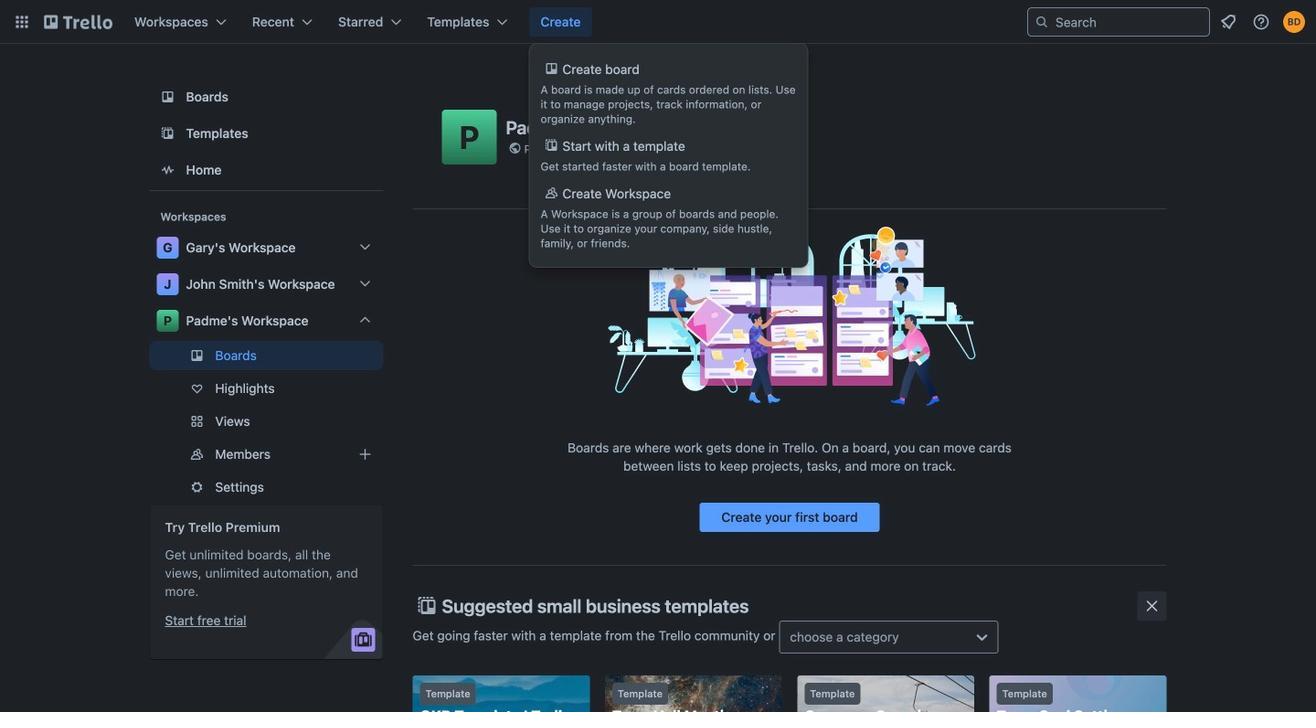 Task type: describe. For each thing, give the bounding box(es) containing it.
0 notifications image
[[1218, 11, 1240, 33]]

board image
[[157, 86, 179, 108]]

barb dwyer (barbdwyer3) image
[[1284, 11, 1306, 33]]

Search field
[[1050, 9, 1210, 35]]

search image
[[1035, 15, 1050, 29]]

back to home image
[[44, 7, 112, 37]]



Task type: locate. For each thing, give the bounding box(es) containing it.
switch to… image
[[13, 13, 31, 31]]

template board image
[[157, 123, 179, 145]]

workspace create first board section image
[[602, 224, 978, 407]]

open information menu image
[[1253, 13, 1271, 31]]

primary element
[[0, 0, 1317, 44]]

add image
[[354, 444, 376, 466]]

home image
[[157, 159, 179, 181]]



Task type: vqa. For each thing, say whether or not it's contained in the screenshot.
3rd sm icon from the top
no



